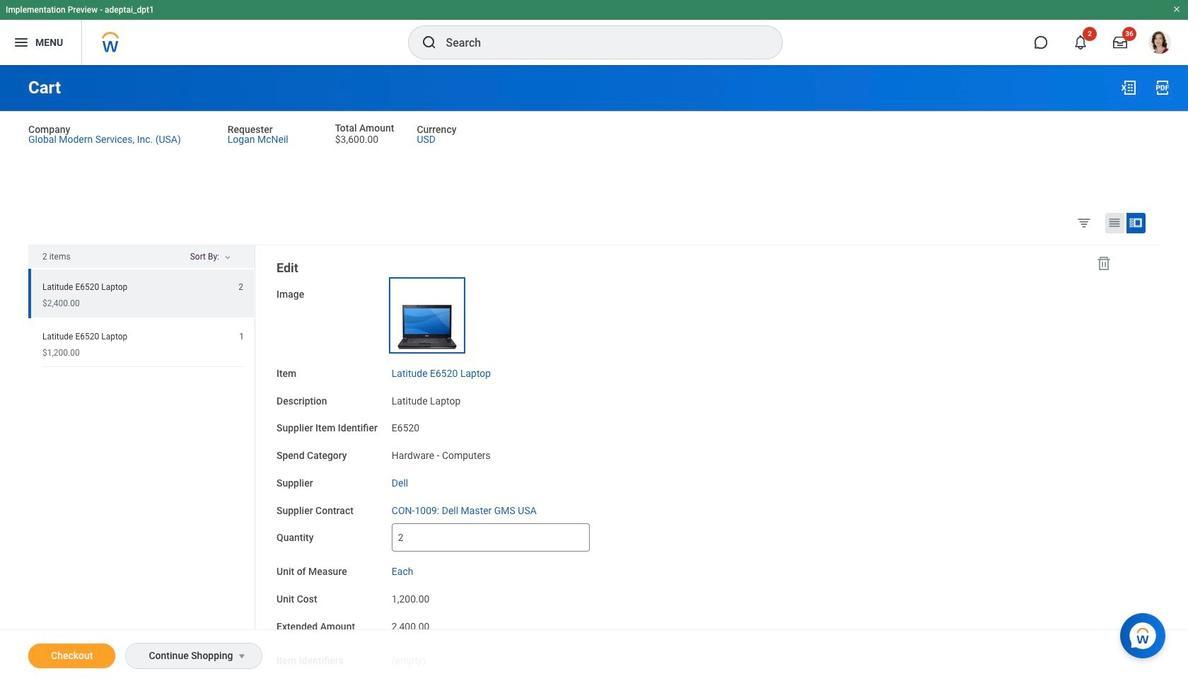 Task type: locate. For each thing, give the bounding box(es) containing it.
main content
[[0, 65, 1188, 681]]

item list list box
[[28, 269, 255, 367]]

search image
[[421, 34, 437, 51]]

option group
[[1074, 212, 1156, 236]]

view printable version (pdf) image
[[1154, 79, 1171, 96]]

Toggle to List Detail view radio
[[1127, 213, 1146, 233]]

delete image
[[1096, 255, 1113, 271]]

None text field
[[392, 524, 590, 552]]

banner
[[0, 0, 1188, 65]]

region
[[28, 245, 255, 681]]

toggle to list detail view image
[[1129, 216, 1143, 230]]



Task type: vqa. For each thing, say whether or not it's contained in the screenshot.
option group
yes



Task type: describe. For each thing, give the bounding box(es) containing it.
chevron down image
[[219, 255, 236, 264]]

caret down image
[[234, 651, 251, 662]]

none text field inside navigation pane region
[[392, 524, 590, 552]]

notifications large image
[[1074, 35, 1088, 50]]

Toggle to Grid view radio
[[1106, 213, 1125, 233]]

profile logan mcneil image
[[1149, 31, 1171, 57]]

hardware - computers element
[[392, 447, 491, 461]]

export to excel image
[[1120, 79, 1137, 96]]

select to filter grid data image
[[1077, 215, 1092, 230]]

close environment banner image
[[1173, 5, 1181, 13]]

Search Workday  search field
[[446, 27, 753, 58]]

toggle to grid view image
[[1108, 216, 1122, 230]]

navigation pane region
[[255, 245, 1130, 681]]

arrow down image
[[236, 251, 253, 260]]

e6520.jpg image
[[392, 280, 462, 351]]

inbox large image
[[1113, 35, 1127, 50]]

justify image
[[13, 34, 30, 51]]



